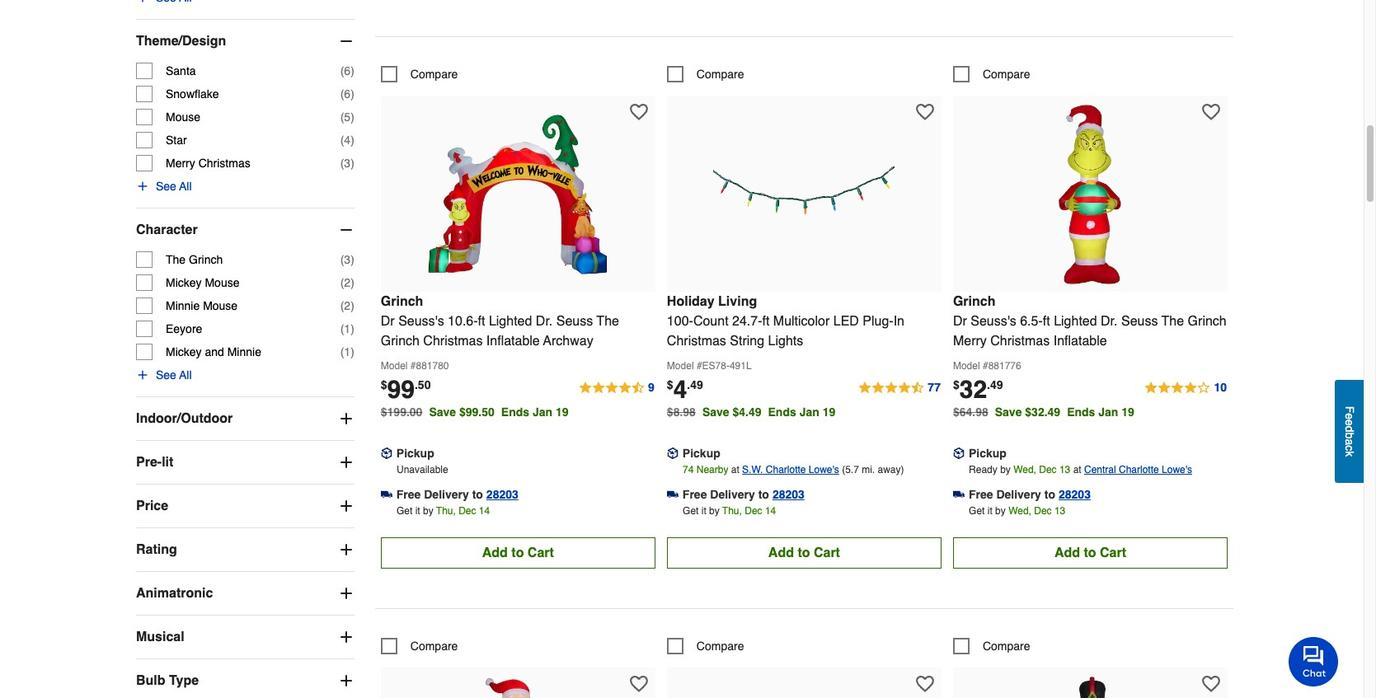 Task type: locate. For each thing, give the bounding box(es) containing it.
e up b
[[1343, 420, 1357, 426]]

3 ft from the left
[[1043, 314, 1050, 329]]

compare inside 5014124725 element
[[411, 67, 458, 80]]

4
[[344, 133, 351, 147], [673, 375, 687, 404]]

delivery up get it by wed, dec 13
[[996, 488, 1041, 501]]

model
[[381, 360, 408, 372], [667, 360, 694, 372], [953, 360, 980, 372]]

by down nearby
[[709, 505, 720, 517]]

0 horizontal spatial lighted
[[489, 314, 532, 329]]

0 horizontal spatial merry
[[166, 157, 195, 170]]

3 pickup from the left
[[969, 447, 1007, 460]]

2 4.5 stars image from the left
[[858, 378, 942, 398]]

see up character
[[156, 180, 176, 193]]

1 horizontal spatial .49
[[987, 378, 1003, 391]]

seuss's inside grinch dr seuss's 10.6-ft lighted dr. seuss the grinch christmas inflatable archway
[[398, 314, 444, 329]]

minnie up the eeyore
[[166, 299, 200, 312]]

28203
[[486, 488, 519, 501], [773, 488, 805, 501], [1059, 488, 1091, 501]]

# for holiday living 100-count 24.7-ft multicolor led plug-in christmas string lights
[[697, 360, 702, 372]]

1 horizontal spatial lowe's
[[1162, 464, 1192, 476]]

character
[[136, 223, 198, 237]]

1 horizontal spatial charlotte
[[1119, 464, 1159, 476]]

seuss's inside grinch dr seuss's 6.5-ft lighted dr. seuss the grinch merry christmas inflatable
[[971, 314, 1017, 329]]

( 6 ) down minus image
[[340, 64, 354, 77]]

9 ) from the top
[[351, 322, 354, 335]]

plus image inside rating button
[[338, 542, 354, 558]]

0 vertical spatial 13
[[1060, 464, 1071, 476]]

free delivery to 28203 up get it by wed, dec 13
[[969, 488, 1091, 501]]

10.6-
[[448, 314, 478, 329]]

3 down minus icon
[[344, 253, 351, 266]]

1 ( 3 ) from the top
[[340, 157, 354, 170]]

( for santa
[[340, 64, 344, 77]]

6 down minus image
[[344, 64, 351, 77]]

3 free delivery to 28203 from the left
[[969, 488, 1091, 501]]

.49 for 32
[[987, 378, 1003, 391]]

see for theme/design
[[156, 180, 176, 193]]

compare for 5014124833 element
[[983, 640, 1030, 653]]

2 add to cart button from the left
[[667, 537, 942, 569]]

1 28203 button from the left
[[486, 486, 519, 503]]

14 for 1st 28203 button
[[479, 505, 490, 517]]

2 horizontal spatial get
[[969, 505, 985, 517]]

( 6 ) for snowflake
[[340, 87, 354, 100]]

save for 4
[[703, 405, 729, 419]]

wed, down ready by wed, dec 13 at central charlotte lowe's
[[1009, 505, 1032, 517]]

seuss up '10' button
[[1121, 314, 1158, 329]]

0 vertical spatial merry
[[166, 157, 195, 170]]

merry
[[166, 157, 195, 170], [953, 334, 987, 349]]

1 vertical spatial 1
[[344, 345, 351, 359]]

lowe's
[[809, 464, 839, 476], [1162, 464, 1192, 476]]

28203 for ready by
[[1059, 488, 1091, 501]]

all down 'merry christmas'
[[179, 180, 192, 193]]

model for dr seuss's 10.6-ft lighted dr. seuss the grinch christmas inflatable archway
[[381, 360, 408, 372]]

seuss
[[556, 314, 593, 329], [1121, 314, 1158, 329]]

ends right $32.49
[[1067, 405, 1095, 419]]

1 ends from the left
[[501, 405, 529, 419]]

0 horizontal spatial pickup
[[396, 447, 434, 460]]

1 vertical spatial 2
[[344, 299, 351, 312]]

truck filled image for get it by thu, dec 14
[[667, 489, 679, 500]]

2 model from the left
[[667, 360, 694, 372]]

lighted right 6.5-
[[1054, 314, 1097, 329]]

plus image
[[136, 0, 149, 4], [338, 454, 354, 471], [338, 542, 354, 558], [338, 585, 354, 602], [338, 673, 354, 689]]

2 ) from the top
[[351, 87, 354, 100]]

6 up 5
[[344, 87, 351, 100]]

7 ( from the top
[[340, 276, 344, 289]]

3 add to cart from the left
[[1055, 546, 1126, 560]]

( 3 )
[[340, 157, 354, 170], [340, 253, 354, 266]]

plus image for animatronic
[[338, 585, 354, 602]]

plus image left $199.00
[[338, 411, 354, 427]]

0 horizontal spatial dr
[[381, 314, 395, 329]]

1 ( from the top
[[340, 64, 344, 77]]

seuss for inflatable
[[1121, 314, 1158, 329]]

1 horizontal spatial seuss's
[[971, 314, 1017, 329]]

0 horizontal spatial .49
[[687, 378, 703, 391]]

by down unavailable
[[423, 505, 433, 517]]

5014124879 element
[[667, 638, 744, 654]]

) for merry christmas
[[351, 157, 354, 170]]

# up .50
[[411, 360, 416, 372]]

save left $32.49
[[995, 405, 1022, 419]]

1 horizontal spatial truck filled image
[[953, 489, 965, 500]]

3 28203 from the left
[[1059, 488, 1091, 501]]

ends jan 19 element right $99.50 on the bottom left
[[501, 405, 575, 419]]

e up d on the right
[[1343, 414, 1357, 420]]

2 1 from the top
[[344, 345, 351, 359]]

see all up indoor/outdoor
[[156, 368, 192, 382]]

1 horizontal spatial get it by thu, dec 14
[[683, 505, 776, 517]]

ends jan 19 element right $4.49
[[768, 405, 842, 419]]

free down "ready" on the bottom right of page
[[969, 488, 993, 501]]

see up indoor/outdoor
[[156, 368, 176, 382]]

mickey and minnie
[[166, 345, 261, 359]]

ends for 4
[[768, 405, 796, 419]]

heart outline image
[[916, 103, 934, 121], [1202, 103, 1220, 121], [1202, 675, 1220, 693]]

$ for 4
[[667, 378, 673, 391]]

1 horizontal spatial 4
[[673, 375, 687, 404]]

2 pickup image from the left
[[667, 448, 679, 459]]

6 ( from the top
[[340, 253, 344, 266]]

( 3 ) down ( 4 )
[[340, 157, 354, 170]]

the
[[166, 253, 186, 266], [597, 314, 619, 329], [1162, 314, 1184, 329]]

heart outline image for the holiday living 7-ft animatronic lighted santa christmas inflatable image
[[630, 675, 648, 693]]

)
[[351, 64, 354, 77], [351, 87, 354, 100], [351, 110, 354, 124], [351, 133, 354, 147], [351, 157, 354, 170], [351, 253, 354, 266], [351, 276, 354, 289], [351, 299, 354, 312], [351, 322, 354, 335], [351, 345, 354, 359]]

0 horizontal spatial model
[[381, 360, 408, 372]]

1 horizontal spatial get
[[683, 505, 699, 517]]

0 horizontal spatial minnie
[[166, 299, 200, 312]]

1 1 from the top
[[344, 322, 351, 335]]

28203 for 74 nearby
[[773, 488, 805, 501]]

2 horizontal spatial $
[[953, 378, 960, 391]]

free for ready by
[[969, 488, 993, 501]]

compare inside 5014124849 element
[[983, 67, 1030, 80]]

holiday living 100-count 24.7-ft multicolor led plug-in christmas string lights image
[[714, 104, 895, 285]]

4 for $ 4 .49
[[673, 375, 687, 404]]

dr up model # 881776
[[953, 314, 967, 329]]

charlotte right s.w.
[[766, 464, 806, 476]]

add to cart for third add to cart button from the right
[[482, 546, 554, 560]]

to
[[472, 488, 483, 501], [758, 488, 769, 501], [1045, 488, 1056, 501], [512, 546, 524, 560], [798, 546, 810, 560], [1084, 546, 1096, 560]]

free down 74 in the bottom of the page
[[683, 488, 707, 501]]

$4.49
[[733, 405, 762, 419]]

all
[[179, 180, 192, 193], [179, 368, 192, 382]]

2 free from the left
[[683, 488, 707, 501]]

1 vertical spatial mickey
[[166, 345, 202, 359]]

0 vertical spatial 3
[[344, 157, 351, 170]]

seuss inside grinch dr seuss's 10.6-ft lighted dr. seuss the grinch christmas inflatable archway
[[556, 314, 593, 329]]

4.5 stars image
[[578, 378, 655, 398], [858, 378, 942, 398]]

thu,
[[436, 505, 456, 517], [722, 505, 742, 517]]

0 horizontal spatial seuss's
[[398, 314, 444, 329]]

0 horizontal spatial add to cart
[[482, 546, 554, 560]]

1 pickup image from the left
[[381, 448, 392, 459]]

0 vertical spatial all
[[179, 180, 192, 193]]

delivery down s.w.
[[710, 488, 755, 501]]

6 ) from the top
[[351, 253, 354, 266]]

3 free from the left
[[969, 488, 993, 501]]

4 for ( 4 )
[[344, 133, 351, 147]]

free right truck filled image
[[396, 488, 421, 501]]

the down character
[[166, 253, 186, 266]]

mickey
[[166, 276, 202, 289], [166, 345, 202, 359]]

get down "ready" on the bottom right of page
[[969, 505, 985, 517]]

0 horizontal spatial seuss
[[556, 314, 593, 329]]

plus image for price
[[338, 498, 354, 514]]

save down .50
[[429, 405, 456, 419]]

2 horizontal spatial save
[[995, 405, 1022, 419]]

seuss up "archway"
[[556, 314, 593, 329]]

( for mickey mouse
[[340, 276, 344, 289]]

ends
[[501, 405, 529, 419], [768, 405, 796, 419], [1067, 405, 1095, 419]]

es78-
[[702, 360, 730, 372]]

pickup image
[[381, 448, 392, 459], [667, 448, 679, 459]]

2 horizontal spatial cart
[[1100, 546, 1126, 560]]

plus image inside animatronic button
[[338, 585, 354, 602]]

3 # from the left
[[983, 360, 988, 372]]

get down unavailable
[[397, 505, 413, 517]]

2 horizontal spatial ends
[[1067, 405, 1095, 419]]

1 horizontal spatial 4.5 stars image
[[858, 378, 942, 398]]

inflatable left "archway"
[[486, 334, 540, 349]]

(
[[340, 64, 344, 77], [340, 87, 344, 100], [340, 110, 344, 124], [340, 133, 344, 147], [340, 157, 344, 170], [340, 253, 344, 266], [340, 276, 344, 289], [340, 299, 344, 312], [340, 322, 344, 335], [340, 345, 344, 359]]

1 horizontal spatial delivery
[[710, 488, 755, 501]]

pickup up unavailable
[[396, 447, 434, 460]]

1 ) from the top
[[351, 64, 354, 77]]

19
[[556, 405, 569, 419], [823, 405, 836, 419], [1122, 405, 1135, 419]]

0 horizontal spatial truck filled image
[[667, 489, 679, 500]]

seuss's left 6.5-
[[971, 314, 1017, 329]]

5014124833 element
[[953, 638, 1030, 654]]

2 get it by thu, dec 14 from the left
[[683, 505, 776, 517]]

dr inside grinch dr seuss's 10.6-ft lighted dr. seuss the grinch christmas inflatable archway
[[381, 314, 395, 329]]

2 seuss's from the left
[[971, 314, 1017, 329]]

mouse down the mickey mouse
[[203, 299, 238, 312]]

jan for 99
[[533, 405, 553, 419]]

1 truck filled image from the left
[[667, 489, 679, 500]]

.49 inside $ 32 .49
[[987, 378, 1003, 391]]

0 horizontal spatial it
[[415, 505, 420, 517]]

# up actual price $32.49 element
[[983, 360, 988, 372]]

jan for 4
[[800, 405, 820, 419]]

10 ( from the top
[[340, 345, 344, 359]]

4.5 stars image containing 77
[[858, 378, 942, 398]]

2 # from the left
[[697, 360, 702, 372]]

10 ) from the top
[[351, 345, 354, 359]]

inflatable
[[486, 334, 540, 349], [1054, 334, 1107, 349]]

2 ( 6 ) from the top
[[340, 87, 354, 100]]

2 horizontal spatial it
[[988, 505, 993, 517]]

dr
[[381, 314, 395, 329], [953, 314, 967, 329]]

0 horizontal spatial #
[[411, 360, 416, 372]]

the inside grinch dr seuss's 10.6-ft lighted dr. seuss the grinch christmas inflatable archway
[[597, 314, 619, 329]]

christmas
[[198, 157, 250, 170], [423, 334, 483, 349], [667, 334, 726, 349], [991, 334, 1050, 349]]

9 ( from the top
[[340, 322, 344, 335]]

( 3 ) for christmas
[[340, 157, 354, 170]]

1 horizontal spatial 14
[[765, 505, 776, 517]]

save for 32
[[995, 405, 1022, 419]]

at left central
[[1073, 464, 1082, 476]]

2 inflatable from the left
[[1054, 334, 1107, 349]]

2 horizontal spatial 28203
[[1059, 488, 1091, 501]]

2 28203 from the left
[[773, 488, 805, 501]]

0 horizontal spatial delivery
[[424, 488, 469, 501]]

by
[[1000, 464, 1011, 476], [423, 505, 433, 517], [709, 505, 720, 517], [995, 505, 1006, 517]]

77 button
[[858, 378, 942, 398]]

2 charlotte from the left
[[1119, 464, 1159, 476]]

c
[[1343, 446, 1357, 451]]

13 left central
[[1060, 464, 1071, 476]]

mickey down the eeyore
[[166, 345, 202, 359]]

0 horizontal spatial thu,
[[436, 505, 456, 517]]

1 horizontal spatial 19
[[823, 405, 836, 419]]

actual price $32.49 element
[[953, 375, 1003, 404]]

.49 down 'model # es78-491l'
[[687, 378, 703, 391]]

2 dr. from the left
[[1101, 314, 1118, 329]]

3 $ from the left
[[953, 378, 960, 391]]

1 horizontal spatial $
[[667, 378, 673, 391]]

ends for 32
[[1067, 405, 1095, 419]]

eeyore
[[166, 322, 202, 335]]

s.w.
[[742, 464, 763, 476]]

dr. up "archway"
[[536, 314, 553, 329]]

plus image inside indoor/outdoor 'button'
[[338, 411, 354, 427]]

dr. for archway
[[536, 314, 553, 329]]

free delivery to 28203
[[396, 488, 519, 501], [683, 488, 805, 501], [969, 488, 1091, 501]]

get it by thu, dec 14 down unavailable
[[397, 505, 490, 517]]

0 vertical spatial 6
[[344, 64, 351, 77]]

get it by thu, dec 14 down nearby
[[683, 505, 776, 517]]

truck filled image
[[381, 489, 392, 500]]

see all button up indoor/outdoor
[[136, 367, 192, 383]]

it down nearby
[[702, 505, 707, 517]]

e
[[1343, 414, 1357, 420], [1343, 420, 1357, 426]]

0 horizontal spatial at
[[731, 464, 740, 476]]

1 vertical spatial ( 2 )
[[340, 299, 354, 312]]

3 save from the left
[[995, 405, 1022, 419]]

# for grinch dr seuss's 6.5-ft lighted dr. seuss the grinch merry christmas inflatable
[[983, 360, 988, 372]]

2 ( 1 ) from the top
[[340, 345, 354, 359]]

wed, right "ready" on the bottom right of page
[[1014, 464, 1037, 476]]

2 jan from the left
[[800, 405, 820, 419]]

77
[[928, 381, 941, 394]]

see all
[[156, 180, 192, 193], [156, 368, 192, 382]]

actual price $4.49 element
[[667, 375, 703, 404]]

delivery
[[424, 488, 469, 501], [710, 488, 755, 501], [996, 488, 1041, 501]]

plus image for musical
[[338, 629, 354, 646]]

$64.98 save $32.49 ends jan 19
[[953, 405, 1135, 419]]

1 model from the left
[[381, 360, 408, 372]]

1 horizontal spatial ft
[[762, 314, 770, 329]]

ends jan 19 element
[[501, 405, 575, 419], [768, 405, 842, 419], [1067, 405, 1141, 419]]

2 horizontal spatial ends jan 19 element
[[1067, 405, 1141, 419]]

2 thu, from the left
[[722, 505, 742, 517]]

( for merry christmas
[[340, 157, 344, 170]]

dr. right 6.5-
[[1101, 314, 1118, 329]]

dr inside grinch dr seuss's 6.5-ft lighted dr. seuss the grinch merry christmas inflatable
[[953, 314, 967, 329]]

ends for 99
[[501, 405, 529, 419]]

pickup up nearby
[[683, 447, 721, 460]]

1 horizontal spatial model
[[667, 360, 694, 372]]

( 6 )
[[340, 64, 354, 77], [340, 87, 354, 100]]

seuss's for christmas
[[398, 314, 444, 329]]

1 horizontal spatial minnie
[[227, 345, 261, 359]]

1 horizontal spatial dr
[[953, 314, 967, 329]]

1 horizontal spatial add
[[768, 546, 794, 560]]

mouse up minnie mouse
[[205, 276, 240, 289]]

3
[[344, 157, 351, 170], [344, 253, 351, 266]]

the up 9 button
[[597, 314, 619, 329]]

1 horizontal spatial merry
[[953, 334, 987, 349]]

5 ) from the top
[[351, 157, 354, 170]]

save
[[429, 405, 456, 419], [703, 405, 729, 419], [995, 405, 1022, 419]]

# for grinch dr seuss's 10.6-ft lighted dr. seuss the grinch christmas inflatable archway
[[411, 360, 416, 372]]

1 horizontal spatial ends jan 19 element
[[768, 405, 842, 419]]

2 lighted from the left
[[1054, 314, 1097, 329]]

pickup up "ready" on the bottom right of page
[[969, 447, 1007, 460]]

0 horizontal spatial ends jan 19 element
[[501, 405, 575, 419]]

2 19 from the left
[[823, 405, 836, 419]]

pre-
[[136, 455, 162, 470]]

$ 99 .50
[[381, 375, 431, 404]]

ready
[[969, 464, 998, 476]]

2 save from the left
[[703, 405, 729, 419]]

1 ft from the left
[[478, 314, 485, 329]]

dr.
[[536, 314, 553, 329], [1101, 314, 1118, 329]]

100-
[[667, 314, 693, 329]]

1 horizontal spatial at
[[1073, 464, 1082, 476]]

rating button
[[136, 528, 354, 571]]

merry down the star
[[166, 157, 195, 170]]

19 down "archway"
[[556, 405, 569, 419]]

2 delivery from the left
[[710, 488, 755, 501]]

the inside grinch dr seuss's 6.5-ft lighted dr. seuss the grinch merry christmas inflatable
[[1162, 314, 1184, 329]]

2 horizontal spatial #
[[983, 360, 988, 372]]

1 horizontal spatial add to cart button
[[667, 537, 942, 569]]

ends jan 19 element for 99
[[501, 405, 575, 419]]

animatronic button
[[136, 572, 354, 615]]

christmas down count
[[667, 334, 726, 349]]

#
[[411, 360, 416, 372], [697, 360, 702, 372], [983, 360, 988, 372]]

2 horizontal spatial delivery
[[996, 488, 1041, 501]]

dr. inside grinch dr seuss's 6.5-ft lighted dr. seuss the grinch merry christmas inflatable
[[1101, 314, 1118, 329]]

minnie
[[166, 299, 200, 312], [227, 345, 261, 359]]

ft for christmas
[[478, 314, 485, 329]]

truck filled image
[[667, 489, 679, 500], [953, 489, 965, 500]]

rating
[[136, 542, 177, 557]]

( 2 ) for minnie mouse
[[340, 299, 354, 312]]

merry inside grinch dr seuss's 6.5-ft lighted dr. seuss the grinch merry christmas inflatable
[[953, 334, 987, 349]]

jan for 32
[[1099, 405, 1119, 419]]

it for ready by
[[988, 505, 993, 517]]

lowe's left (5.7
[[809, 464, 839, 476]]

dr. inside grinch dr seuss's 10.6-ft lighted dr. seuss the grinch christmas inflatable archway
[[536, 314, 553, 329]]

the up '10' button
[[1162, 314, 1184, 329]]

2 $ from the left
[[667, 378, 673, 391]]

heart outline image
[[630, 103, 648, 121], [630, 675, 648, 693], [916, 675, 934, 693]]

chat invite button image
[[1289, 637, 1339, 687]]

2 ends jan 19 element from the left
[[768, 405, 842, 419]]

19 for 32
[[1122, 405, 1135, 419]]

jan up '74 nearby at s.w. charlotte lowe's (5.7 mi. away)'
[[800, 405, 820, 419]]

2 ( 2 ) from the top
[[340, 299, 354, 312]]

compare inside 5014124879 element
[[697, 640, 744, 653]]

0 horizontal spatial 19
[[556, 405, 569, 419]]

pickup
[[396, 447, 434, 460], [683, 447, 721, 460], [969, 447, 1007, 460]]

1 lighted from the left
[[489, 314, 532, 329]]

) for mouse
[[351, 110, 354, 124]]

seuss's left '10.6-' at the top
[[398, 314, 444, 329]]

2 horizontal spatial model
[[953, 360, 980, 372]]

0 horizontal spatial get it by thu, dec 14
[[397, 505, 490, 517]]

$ inside $ 32 .49
[[953, 378, 960, 391]]

it down unavailable
[[415, 505, 420, 517]]

0 horizontal spatial dr.
[[536, 314, 553, 329]]

(5.7
[[842, 464, 859, 476]]

$199.00 save $99.50 ends jan 19
[[381, 405, 569, 419]]

seuss's
[[398, 314, 444, 329], [971, 314, 1017, 329]]

pickup image up truck filled image
[[381, 448, 392, 459]]

4.5 stars image down "archway"
[[578, 378, 655, 398]]

ft inside grinch dr seuss's 6.5-ft lighted dr. seuss the grinch merry christmas inflatable
[[1043, 314, 1050, 329]]

christmas down '10.6-' at the top
[[423, 334, 483, 349]]

free delivery to 28203 down s.w.
[[683, 488, 805, 501]]

dr up model # 881780
[[381, 314, 395, 329]]

by down "ready" on the bottom right of page
[[995, 505, 1006, 517]]

1 vertical spatial wed,
[[1009, 505, 1032, 517]]

8 ( from the top
[[340, 299, 344, 312]]

2 horizontal spatial free delivery to 28203
[[969, 488, 1091, 501]]

1 see all from the top
[[156, 180, 192, 193]]

model # es78-491l
[[667, 360, 752, 372]]

1 horizontal spatial ends
[[768, 405, 796, 419]]

model up 32
[[953, 360, 980, 372]]

charlotte
[[766, 464, 806, 476], [1119, 464, 1159, 476]]

2 all from the top
[[179, 368, 192, 382]]

delivery for 74 nearby
[[710, 488, 755, 501]]

4.5 stars image containing 9
[[578, 378, 655, 398]]

$ inside $ 4 .49
[[667, 378, 673, 391]]

lighted inside grinch dr seuss's 6.5-ft lighted dr. seuss the grinch merry christmas inflatable
[[1054, 314, 1097, 329]]

( 6 ) for santa
[[340, 64, 354, 77]]

get for 74 nearby
[[683, 505, 699, 517]]

2 2 from the top
[[344, 299, 351, 312]]

jan right $99.50 on the bottom left
[[533, 405, 553, 419]]

holiday
[[667, 294, 715, 309]]

1 vertical spatial mouse
[[205, 276, 240, 289]]

compare inside the 5014222479 element
[[697, 67, 744, 80]]

1 free from the left
[[396, 488, 421, 501]]

13 down ready by wed, dec 13 at central charlotte lowe's
[[1055, 505, 1066, 517]]

1 delivery from the left
[[424, 488, 469, 501]]

2 ft from the left
[[762, 314, 770, 329]]

1 horizontal spatial free
[[683, 488, 707, 501]]

get down 74 in the bottom of the page
[[683, 505, 699, 517]]

the grinch
[[166, 253, 223, 266]]

$ right 9
[[667, 378, 673, 391]]

0 horizontal spatial free
[[396, 488, 421, 501]]

2 horizontal spatial jan
[[1099, 405, 1119, 419]]

0 vertical spatial ( 6 )
[[340, 64, 354, 77]]

3 ends from the left
[[1067, 405, 1095, 419]]

1 horizontal spatial it
[[702, 505, 707, 517]]

0 vertical spatial 1
[[344, 322, 351, 335]]

2 add to cart from the left
[[768, 546, 840, 560]]

1 19 from the left
[[556, 405, 569, 419]]

28203 button
[[486, 486, 519, 503], [773, 486, 805, 503], [1059, 486, 1091, 503]]

at
[[731, 464, 740, 476], [1073, 464, 1082, 476]]

compare inside 5014124625 element
[[411, 640, 458, 653]]

0 vertical spatial ( 2 )
[[340, 276, 354, 289]]

plus image for indoor/outdoor
[[338, 411, 354, 427]]

merry up model # 881776
[[953, 334, 987, 349]]

1 thu, from the left
[[436, 505, 456, 517]]

0 vertical spatial 4
[[344, 133, 351, 147]]

1 2 from the top
[[344, 276, 351, 289]]

ends right $99.50 on the bottom left
[[501, 405, 529, 419]]

2 see all from the top
[[156, 368, 192, 382]]

ends right $4.49
[[768, 405, 796, 419]]

1 pickup from the left
[[396, 447, 434, 460]]

5014124849 element
[[953, 66, 1030, 82]]

1 vertical spatial see all button
[[136, 367, 192, 383]]

0 vertical spatial 2
[[344, 276, 351, 289]]

2 28203 button from the left
[[773, 486, 805, 503]]

plus image left truck filled image
[[338, 498, 354, 514]]

1 horizontal spatial jan
[[800, 405, 820, 419]]

4 ) from the top
[[351, 133, 354, 147]]

lowe's right central
[[1162, 464, 1192, 476]]

1
[[344, 322, 351, 335], [344, 345, 351, 359]]

2 horizontal spatial pickup
[[969, 447, 1007, 460]]

1 inflatable from the left
[[486, 334, 540, 349]]

4 down 5
[[344, 133, 351, 147]]

1 horizontal spatial save
[[703, 405, 729, 419]]

3 get from the left
[[969, 505, 985, 517]]

3 ) from the top
[[351, 110, 354, 124]]

.49 down model # 881776
[[987, 378, 1003, 391]]

1 see all button from the top
[[136, 178, 192, 194]]

3 for the grinch
[[344, 253, 351, 266]]

free
[[396, 488, 421, 501], [683, 488, 707, 501], [969, 488, 993, 501]]

5 ( from the top
[[340, 157, 344, 170]]

3 model from the left
[[953, 360, 980, 372]]

1 # from the left
[[411, 360, 416, 372]]

and
[[205, 345, 224, 359]]

seuss inside grinch dr seuss's 6.5-ft lighted dr. seuss the grinch merry christmas inflatable
[[1121, 314, 1158, 329]]

$ inside $ 99 .50
[[381, 378, 387, 391]]

christmas inside grinch dr seuss's 6.5-ft lighted dr. seuss the grinch merry christmas inflatable
[[991, 334, 1050, 349]]

0 horizontal spatial 28203 button
[[486, 486, 519, 503]]

4 up $8.98
[[673, 375, 687, 404]]

1 seuss from the left
[[556, 314, 593, 329]]

0 horizontal spatial 14
[[479, 505, 490, 517]]

0 horizontal spatial inflatable
[[486, 334, 540, 349]]

1 ( 2 ) from the top
[[340, 276, 354, 289]]

6 for snowflake
[[344, 87, 351, 100]]

1 add to cart from the left
[[482, 546, 554, 560]]

save left $4.49
[[703, 405, 729, 419]]

2 ( from the top
[[340, 87, 344, 100]]

pickup image down $8.98
[[667, 448, 679, 459]]

cart
[[528, 546, 554, 560], [814, 546, 840, 560], [1100, 546, 1126, 560]]

save for 99
[[429, 405, 456, 419]]

by for 1st 28203 button
[[423, 505, 433, 517]]

0 horizontal spatial jan
[[533, 405, 553, 419]]

free delivery to 28203 down unavailable
[[396, 488, 519, 501]]

1 get it by thu, dec 14 from the left
[[397, 505, 490, 517]]

( for star
[[340, 133, 344, 147]]

at left s.w.
[[731, 464, 740, 476]]

0 horizontal spatial charlotte
[[766, 464, 806, 476]]

1 free delivery to 28203 from the left
[[396, 488, 519, 501]]

0 horizontal spatial ends
[[501, 405, 529, 419]]

1 jan from the left
[[533, 405, 553, 419]]

plus image inside bulb type "button"
[[338, 673, 354, 689]]

.49 inside $ 4 .49
[[687, 378, 703, 391]]

model up actual price $4.49 element
[[667, 360, 694, 372]]

add to cart button
[[381, 537, 655, 569], [667, 537, 942, 569], [953, 537, 1228, 569]]

plus image
[[136, 180, 149, 193], [136, 368, 149, 382], [338, 411, 354, 427], [338, 498, 354, 514], [338, 629, 354, 646]]

led
[[834, 314, 859, 329]]

0 horizontal spatial 28203
[[486, 488, 519, 501]]

1 horizontal spatial 28203 button
[[773, 486, 805, 503]]

mouse up the star
[[166, 110, 200, 124]]

32
[[960, 375, 987, 404]]

see all button for theme/design
[[136, 178, 192, 194]]

0 vertical spatial mickey
[[166, 276, 202, 289]]

mouse for mickey mouse
[[205, 276, 240, 289]]

1 all from the top
[[179, 180, 192, 193]]

0 vertical spatial ( 1 )
[[340, 322, 354, 335]]

2 at from the left
[[1073, 464, 1082, 476]]

character button
[[136, 208, 354, 251]]

1 vertical spatial 4
[[673, 375, 687, 404]]

( 3 ) down minus icon
[[340, 253, 354, 266]]

plus image inside pre-lit button
[[338, 454, 354, 471]]

plus image inside "musical" button
[[338, 629, 354, 646]]

it down "ready" on the bottom right of page
[[988, 505, 993, 517]]

1 vertical spatial ( 1 )
[[340, 345, 354, 359]]

8 ) from the top
[[351, 299, 354, 312]]

holiday living 12-ft lighted nutcracker christmas inflatable image
[[1000, 676, 1181, 698]]

model up 99
[[381, 360, 408, 372]]

musical
[[136, 630, 184, 645]]

1 $ from the left
[[381, 378, 387, 391]]

christmas up character button
[[198, 157, 250, 170]]

free delivery to 28203 for ready by
[[969, 488, 1091, 501]]

see all down 'merry christmas'
[[156, 180, 192, 193]]

2 3 from the top
[[344, 253, 351, 266]]

2 for minnie mouse
[[344, 299, 351, 312]]

by for 28203 button associated with ready by
[[995, 505, 1006, 517]]

mickey for mickey mouse
[[166, 276, 202, 289]]

lighted inside grinch dr seuss's 10.6-ft lighted dr. seuss the grinch christmas inflatable archway
[[489, 314, 532, 329]]

model # 881780
[[381, 360, 449, 372]]

plus image inside price button
[[338, 498, 354, 514]]

$ 4 .49
[[667, 375, 703, 404]]

1 horizontal spatial cart
[[814, 546, 840, 560]]

mickey down the grinch on the top
[[166, 276, 202, 289]]

ready by wed, dec 13 at central charlotte lowe's
[[969, 464, 1192, 476]]

$ right 77
[[953, 378, 960, 391]]

19 up '74 nearby at s.w. charlotte lowe's (5.7 mi. away)'
[[823, 405, 836, 419]]

2 horizontal spatial free
[[969, 488, 993, 501]]

2 horizontal spatial 28203 button
[[1059, 486, 1091, 503]]

compare inside 5014124833 element
[[983, 640, 1030, 653]]

all down "mickey and minnie"
[[179, 368, 192, 382]]

1 horizontal spatial seuss
[[1121, 314, 1158, 329]]

0 vertical spatial see all button
[[136, 178, 192, 194]]

add to cart for third add to cart button from left
[[1055, 546, 1126, 560]]

2 pickup from the left
[[683, 447, 721, 460]]

lights
[[768, 334, 803, 349]]

ft inside grinch dr seuss's 10.6-ft lighted dr. seuss the grinch christmas inflatable archway
[[478, 314, 485, 329]]

2 truck filled image from the left
[[953, 489, 965, 500]]

minus image
[[338, 33, 354, 49]]

mouse
[[166, 110, 200, 124], [205, 276, 240, 289], [203, 299, 238, 312]]

2 it from the left
[[702, 505, 707, 517]]

delivery down unavailable
[[424, 488, 469, 501]]



Task type: describe. For each thing, give the bounding box(es) containing it.
a
[[1343, 439, 1357, 446]]

1 get from the left
[[397, 505, 413, 517]]

inflatable inside grinch dr seuss's 6.5-ft lighted dr. seuss the grinch merry christmas inflatable
[[1054, 334, 1107, 349]]

plus image up indoor/outdoor
[[136, 368, 149, 382]]

add to cart for second add to cart button from the right
[[768, 546, 840, 560]]

bulb
[[136, 674, 165, 688]]

indoor/outdoor
[[136, 411, 233, 426]]

$99.50
[[459, 405, 495, 419]]

dec for 28203 button associated with 74 nearby
[[745, 505, 762, 517]]

) for santa
[[351, 64, 354, 77]]

2 for mickey mouse
[[344, 276, 351, 289]]

6.5-
[[1020, 314, 1043, 329]]

f e e d b a c k
[[1343, 406, 1357, 457]]

see all for character
[[156, 368, 192, 382]]

grinch dr seuss's 6.5-ft lighted dr. seuss the grinch merry christmas inflatable image
[[1000, 104, 1181, 285]]

model for dr seuss's 6.5-ft lighted dr. seuss the grinch merry christmas inflatable
[[953, 360, 980, 372]]

$64.98
[[953, 405, 989, 419]]

$ for 99
[[381, 378, 387, 391]]

lighted for inflatable
[[489, 314, 532, 329]]

( for minnie mouse
[[340, 299, 344, 312]]

christmas inside holiday living 100-count 24.7-ft multicolor led plug-in christmas string lights
[[667, 334, 726, 349]]

plug-
[[863, 314, 894, 329]]

$32.49
[[1025, 405, 1061, 419]]

$199.00
[[381, 405, 423, 419]]

nearby
[[697, 464, 729, 476]]

1 add from the left
[[482, 546, 508, 560]]

( 2 ) for mickey mouse
[[340, 276, 354, 289]]

snowflake
[[166, 87, 219, 100]]

5
[[344, 110, 351, 124]]

inflatable inside grinch dr seuss's 10.6-ft lighted dr. seuss the grinch christmas inflatable archway
[[486, 334, 540, 349]]

f
[[1343, 406, 1357, 414]]

unavailable
[[397, 464, 448, 476]]

1 it from the left
[[415, 505, 420, 517]]

( 5 )
[[340, 110, 354, 124]]

indoor/outdoor button
[[136, 397, 354, 440]]

count
[[693, 314, 729, 329]]

5014124625 element
[[381, 638, 458, 654]]

1 charlotte from the left
[[766, 464, 806, 476]]

$ for 32
[[953, 378, 960, 391]]

grinch dr seuss's 6.5-ft lighted dr. seuss the grinch merry christmas inflatable
[[953, 294, 1227, 349]]

pickup image
[[953, 448, 965, 459]]

$8.98 save $4.49 ends jan 19
[[667, 405, 836, 419]]

compare for the 5014222479 element
[[697, 67, 744, 80]]

compare for 5014124879 element
[[697, 640, 744, 653]]

4.5 stars image for 4
[[858, 378, 942, 398]]

mi.
[[862, 464, 875, 476]]

1 28203 from the left
[[486, 488, 519, 501]]

see all button for character
[[136, 367, 192, 383]]

compare for 5014124725 element
[[411, 67, 458, 80]]

was price $199.00 element
[[381, 401, 429, 419]]

.50
[[415, 378, 431, 391]]

multicolor
[[773, 314, 830, 329]]

24.7-
[[732, 314, 762, 329]]

plus image for pre-lit
[[338, 454, 354, 471]]

) for eeyore
[[351, 322, 354, 335]]

1 lowe's from the left
[[809, 464, 839, 476]]

all for theme/design
[[179, 180, 192, 193]]

theme/design button
[[136, 20, 354, 63]]

central
[[1084, 464, 1116, 476]]

ft for merry
[[1043, 314, 1050, 329]]

plus image up character
[[136, 180, 149, 193]]

minus image
[[338, 222, 354, 238]]

seuss for archway
[[556, 314, 593, 329]]

6 for santa
[[344, 64, 351, 77]]

) for mickey mouse
[[351, 276, 354, 289]]

holiday living 100-count 24.7-ft multicolor led plug-in christmas string lights
[[667, 294, 905, 349]]

free delivery to 28203 for 74 nearby
[[683, 488, 805, 501]]

b
[[1343, 433, 1357, 439]]

pre-lit button
[[136, 441, 354, 484]]

price button
[[136, 485, 354, 528]]

9 button
[[578, 378, 655, 398]]

lighted for christmas
[[1054, 314, 1097, 329]]

star
[[166, 133, 187, 147]]

881780
[[416, 360, 449, 372]]

28203 button for 74 nearby
[[773, 486, 805, 503]]

4 stars image
[[1144, 378, 1228, 398]]

compare for 5014124849 element
[[983, 67, 1030, 80]]

9
[[648, 381, 655, 394]]

$ 32 .49
[[953, 375, 1003, 404]]

dec for 28203 button associated with ready by
[[1034, 505, 1052, 517]]

holiday living 7-ft animatronic lighted santa christmas inflatable image
[[427, 676, 609, 698]]

living
[[718, 294, 757, 309]]

plus image for bulb type
[[338, 673, 354, 689]]

99
[[387, 375, 415, 404]]

1 cart from the left
[[528, 546, 554, 560]]

) for mickey and minnie
[[351, 345, 354, 359]]

1 for mickey and minnie
[[344, 345, 351, 359]]

dr for dr seuss's 10.6-ft lighted dr. seuss the grinch christmas inflatable archway
[[381, 314, 395, 329]]

2 cart from the left
[[814, 546, 840, 560]]

archway
[[543, 334, 593, 349]]

bulb type button
[[136, 660, 354, 698]]

0 vertical spatial mouse
[[166, 110, 200, 124]]

central charlotte lowe's button
[[1084, 461, 1192, 478]]

( 1 ) for mickey and minnie
[[340, 345, 354, 359]]

thu, for 1st 28203 button
[[436, 505, 456, 517]]

by right "ready" on the bottom right of page
[[1000, 464, 1011, 476]]

74 nearby at s.w. charlotte lowe's (5.7 mi. away)
[[683, 464, 904, 476]]

minnie mouse
[[166, 299, 238, 312]]

was price $8.98 element
[[667, 401, 703, 419]]

3 cart from the left
[[1100, 546, 1126, 560]]

away)
[[878, 464, 904, 476]]

mickey for mickey and minnie
[[166, 345, 202, 359]]

3 for merry christmas
[[344, 157, 351, 170]]

0 horizontal spatial the
[[166, 253, 186, 266]]

type
[[169, 674, 199, 688]]

get for ready by
[[969, 505, 985, 517]]

thu, for 28203 button associated with 74 nearby
[[722, 505, 742, 517]]

( for eeyore
[[340, 322, 344, 335]]

the for grinch dr seuss's 10.6-ft lighted dr. seuss the grinch christmas inflatable archway
[[597, 314, 619, 329]]

get it by thu, dec 14 for 28203 button associated with 74 nearby
[[683, 505, 776, 517]]

was price $64.98 element
[[953, 401, 995, 419]]

heart outline image for "grinch dr seuss's 10.6-ft lighted dr. seuss the grinch christmas inflatable archway" 'image'
[[630, 103, 648, 121]]

1 vertical spatial minnie
[[227, 345, 261, 359]]

14 for 28203 button associated with 74 nearby
[[765, 505, 776, 517]]

d
[[1343, 426, 1357, 433]]

( 4 )
[[340, 133, 354, 147]]

.49 for 4
[[687, 378, 703, 391]]

k
[[1343, 451, 1357, 457]]

1 at from the left
[[731, 464, 740, 476]]

santa
[[166, 64, 196, 77]]

) for snowflake
[[351, 87, 354, 100]]

get it by thu, dec 14 for 1st 28203 button
[[397, 505, 490, 517]]

bulb type
[[136, 674, 199, 688]]

4.5 stars image for 99
[[578, 378, 655, 398]]

1 for eeyore
[[344, 322, 351, 335]]

actual price $99.50 element
[[381, 375, 431, 404]]

2 lowe's from the left
[[1162, 464, 1192, 476]]

881776
[[988, 360, 1021, 372]]

dr for dr seuss's 6.5-ft lighted dr. seuss the grinch merry christmas inflatable
[[953, 314, 967, 329]]

grinch dr seuss's 10.6-ft lighted dr. seuss the grinch christmas inflatable archway image
[[427, 104, 609, 285]]

pre-lit
[[136, 455, 173, 470]]

all for character
[[179, 368, 192, 382]]

2 e from the top
[[1343, 420, 1357, 426]]

delivery for ready by
[[996, 488, 1041, 501]]

2 add from the left
[[768, 546, 794, 560]]

5014222479 element
[[667, 66, 744, 82]]

christmas inside grinch dr seuss's 10.6-ft lighted dr. seuss the grinch christmas inflatable archway
[[423, 334, 483, 349]]

animatronic
[[136, 586, 213, 601]]

( for mickey and minnie
[[340, 345, 344, 359]]

3 add from the left
[[1055, 546, 1080, 560]]

string
[[730, 334, 765, 349]]

dr. for inflatable
[[1101, 314, 1118, 329]]

ft inside holiday living 100-count 24.7-ft multicolor led plug-in christmas string lights
[[762, 314, 770, 329]]

10
[[1214, 381, 1227, 394]]

merry christmas
[[166, 157, 250, 170]]

0 vertical spatial wed,
[[1014, 464, 1037, 476]]

pickup for ready by
[[969, 447, 1007, 460]]

plus image for rating
[[338, 542, 354, 558]]

mickey mouse
[[166, 276, 240, 289]]

savings save $99.50 element
[[429, 405, 575, 419]]

ends jan 19 element for 4
[[768, 405, 842, 419]]

the for grinch dr seuss's 6.5-ft lighted dr. seuss the grinch merry christmas inflatable
[[1162, 314, 1184, 329]]

( for the grinch
[[340, 253, 344, 266]]

savings save $4.49 element
[[703, 405, 842, 419]]

price
[[136, 499, 168, 514]]

28203 button for ready by
[[1059, 486, 1091, 503]]

savings save $32.49 element
[[995, 405, 1141, 419]]

1 vertical spatial 13
[[1055, 505, 1066, 517]]

3 add to cart button from the left
[[953, 537, 1228, 569]]

mouse for minnie mouse
[[203, 299, 238, 312]]

lit
[[162, 455, 173, 470]]

74
[[683, 464, 694, 476]]

grinch dr seuss's 10.6-ft lighted dr. seuss the grinch christmas inflatable archway
[[381, 294, 619, 349]]

theme/design
[[136, 34, 226, 48]]

model # 881776
[[953, 360, 1021, 372]]

1 add to cart button from the left
[[381, 537, 655, 569]]

in
[[894, 314, 905, 329]]

) for minnie mouse
[[351, 299, 354, 312]]

0 vertical spatial minnie
[[166, 299, 200, 312]]

491l
[[730, 360, 752, 372]]

f e e d b a c k button
[[1335, 380, 1364, 483]]

s.w. charlotte lowe's button
[[742, 461, 839, 478]]

musical button
[[136, 616, 354, 659]]

see for character
[[156, 368, 176, 382]]

10 button
[[1144, 378, 1228, 398]]

( 3 ) for grinch
[[340, 253, 354, 266]]

5014124725 element
[[381, 66, 458, 82]]

( 1 ) for eeyore
[[340, 322, 354, 335]]

1 e from the top
[[1343, 414, 1357, 420]]

$8.98
[[667, 405, 696, 419]]

free for 74 nearby
[[683, 488, 707, 501]]

by for 28203 button associated with 74 nearby
[[709, 505, 720, 517]]

19 for 4
[[823, 405, 836, 419]]



Task type: vqa. For each thing, say whether or not it's contained in the screenshot.
mickey and minnie
yes



